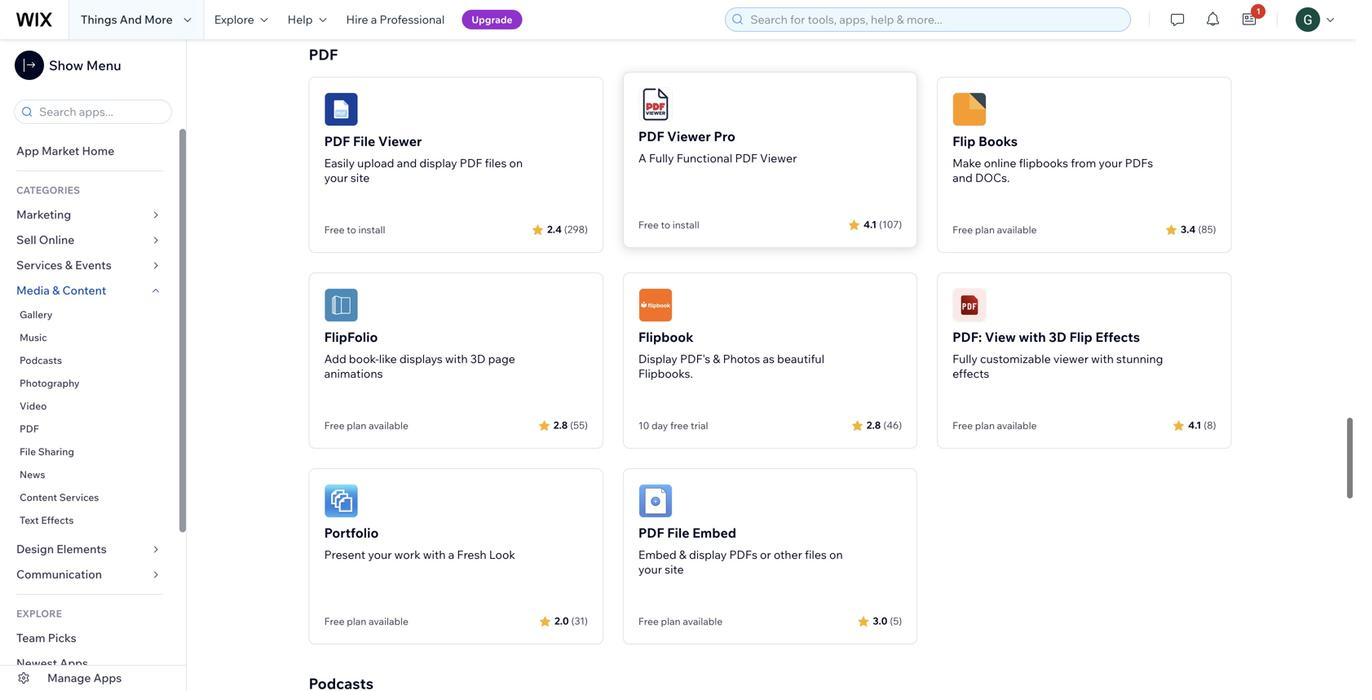 Task type: describe. For each thing, give the bounding box(es) containing it.
free
[[671, 419, 689, 432]]

sharing
[[38, 445, 74, 458]]

display
[[639, 352, 678, 366]]

free for embed
[[639, 615, 659, 627]]

2.8 for flipfolio
[[554, 419, 568, 431]]

your inside pdf file viewer easily upload and display pdf files on your site
[[324, 171, 348, 185]]

sell online link
[[0, 228, 180, 253]]

with up customizable
[[1019, 329, 1047, 345]]

2.8 (55)
[[554, 419, 588, 431]]

photography link
[[0, 372, 180, 395]]

hire
[[346, 12, 368, 27]]

pdf file embed embed & display pdfs or other files on your site
[[639, 525, 843, 576]]

3.4
[[1181, 223, 1196, 235]]

text effects
[[20, 514, 74, 526]]

picks
[[48, 631, 76, 645]]

display inside pdf file viewer easily upload and display pdf files on your site
[[420, 156, 457, 170]]

file sharing
[[20, 445, 74, 458]]

2.8 for flipbook
[[867, 419, 881, 431]]

upload
[[358, 156, 394, 170]]

pro
[[714, 128, 736, 144]]

free for 3d
[[953, 419, 973, 432]]

pdf file viewer easily upload and display pdf files on your site
[[324, 133, 523, 185]]

1 horizontal spatial viewer
[[668, 128, 711, 144]]

free plan available for make
[[953, 224, 1037, 236]]

music
[[20, 331, 47, 344]]

flip inside pdf: view with 3d flip effects fully customizable viewer with stunning effects
[[1070, 329, 1093, 345]]

hire a professional link
[[337, 0, 455, 39]]

show
[[49, 57, 83, 73]]

install for file
[[359, 224, 385, 236]]

pdfs inside pdf file embed embed & display pdfs or other files on your site
[[730, 547, 758, 562]]

easily
[[324, 156, 355, 170]]

video
[[20, 400, 47, 412]]

apps for newest apps
[[60, 656, 88, 670]]

free plan available for your
[[324, 615, 409, 627]]

free for a
[[639, 219, 659, 231]]

files inside pdf file embed embed & display pdfs or other files on your site
[[805, 547, 827, 562]]

& inside pdf file embed embed & display pdfs or other files on your site
[[679, 547, 687, 562]]

viewer inside pdf file viewer easily upload and display pdf files on your site
[[378, 133, 422, 149]]

site inside pdf file viewer easily upload and display pdf files on your site
[[351, 171, 370, 185]]

docs.
[[976, 171, 1010, 185]]

free for work
[[324, 615, 345, 627]]

stunning
[[1117, 352, 1164, 366]]

newest
[[16, 656, 57, 670]]

pdf file embed  logo image
[[639, 484, 673, 518]]

plan for book-
[[347, 419, 367, 432]]

fully inside pdf: view with 3d flip effects fully customizable viewer with stunning effects
[[953, 352, 978, 366]]

pdf: view with 3d flip effects fully customizable viewer with stunning effects
[[953, 329, 1164, 381]]

pdf inside pdf file embed embed & display pdfs or other files on your site
[[639, 525, 665, 541]]

pdfs inside flip books make online flipbooks from your pdfs and docs.
[[1126, 156, 1154, 170]]

flipbook logo image
[[639, 288, 673, 322]]

2.4 (298)
[[547, 223, 588, 235]]

flip inside flip books make online flipbooks from your pdfs and docs.
[[953, 133, 976, 149]]

media & content
[[16, 283, 106, 297]]

free to install for file
[[324, 224, 385, 236]]

manage
[[47, 671, 91, 685]]

book-
[[349, 352, 379, 366]]

present
[[324, 547, 366, 562]]

free for online
[[953, 224, 973, 236]]

available for 3d
[[998, 419, 1037, 432]]

content services link
[[0, 486, 180, 509]]

install for viewer
[[673, 219, 700, 231]]

things and more
[[81, 12, 173, 27]]

file sharing link
[[0, 441, 180, 463]]

elements
[[56, 542, 107, 556]]

your inside pdf file embed embed & display pdfs or other files on your site
[[639, 562, 663, 576]]

1 vertical spatial embed
[[639, 547, 677, 562]]

hire a professional
[[346, 12, 445, 27]]

gallery link
[[0, 304, 180, 326]]

categories
[[16, 184, 80, 196]]

show menu button
[[15, 51, 121, 80]]

10 day free trial
[[639, 419, 709, 432]]

plan for embed
[[661, 615, 681, 627]]

design
[[16, 542, 54, 556]]

with inside "portfolio present your work with a fresh look"
[[423, 547, 446, 562]]

help button
[[278, 0, 337, 39]]

(298)
[[565, 223, 588, 235]]

portfolio logo image
[[324, 484, 359, 518]]

online
[[39, 233, 75, 247]]

view
[[985, 329, 1017, 345]]

fresh
[[457, 547, 487, 562]]

day
[[652, 419, 668, 432]]

team picks link
[[0, 626, 180, 651]]

file for pdf file embed
[[668, 525, 690, 541]]

services & events
[[16, 258, 112, 272]]

portfolio
[[324, 525, 379, 541]]

beautiful
[[778, 352, 825, 366]]

pdf:
[[953, 329, 983, 345]]

(85)
[[1199, 223, 1217, 235]]

media
[[16, 283, 50, 297]]

design elements
[[16, 542, 107, 556]]

3.4 (85)
[[1181, 223, 1217, 235]]

pdf file viewer logo image
[[324, 92, 359, 126]]

free plan available for embed
[[639, 615, 723, 627]]

a
[[639, 151, 647, 165]]

upgrade
[[472, 13, 513, 26]]

manage apps link
[[0, 666, 186, 691]]

newest apps
[[16, 656, 88, 670]]

events
[[75, 258, 112, 272]]

text effects link
[[0, 509, 180, 532]]

video link
[[0, 395, 180, 418]]

effects
[[953, 366, 990, 381]]

(31)
[[572, 615, 588, 627]]

and
[[120, 12, 142, 27]]

available for like
[[369, 419, 409, 432]]

online
[[984, 156, 1017, 170]]

3d inside flipfolio add book-like displays with 3d page animations
[[471, 352, 486, 366]]

podcasts link
[[0, 349, 180, 372]]

4.1 for functional
[[864, 218, 877, 230]]

files inside pdf file viewer easily upload and display pdf files on your site
[[485, 156, 507, 170]]

portfolio present your work with a fresh look
[[324, 525, 516, 562]]



Task type: vqa. For each thing, say whether or not it's contained in the screenshot.
Sales Channels
no



Task type: locate. For each thing, give the bounding box(es) containing it.
0 vertical spatial 4.1
[[864, 218, 877, 230]]

news
[[20, 468, 45, 481]]

available down pdf file embed embed & display pdfs or other files on your site
[[683, 615, 723, 627]]

add
[[324, 352, 347, 366]]

1 horizontal spatial embed
[[693, 525, 737, 541]]

viewer up functional
[[668, 128, 711, 144]]

display left or
[[689, 547, 727, 562]]

1 vertical spatial services
[[59, 491, 99, 503]]

apps up manage
[[60, 656, 88, 670]]

flip up viewer
[[1070, 329, 1093, 345]]

1 horizontal spatial files
[[805, 547, 827, 562]]

pdf: view with 3d flip effects logo image
[[953, 288, 987, 322]]

effects up stunning
[[1096, 329, 1141, 345]]

fully up effects
[[953, 352, 978, 366]]

0 horizontal spatial site
[[351, 171, 370, 185]]

apps for manage apps
[[93, 671, 122, 685]]

0 horizontal spatial flip
[[953, 133, 976, 149]]

0 vertical spatial and
[[397, 156, 417, 170]]

1 2.8 from the left
[[554, 419, 568, 431]]

photos
[[723, 352, 761, 366]]

flipfolio add book-like displays with 3d page animations
[[324, 329, 516, 381]]

2 horizontal spatial file
[[668, 525, 690, 541]]

2 2.8 from the left
[[867, 419, 881, 431]]

&
[[65, 258, 73, 272], [52, 283, 60, 297], [713, 352, 721, 366], [679, 547, 687, 562]]

file inside pdf file viewer easily upload and display pdf files on your site
[[353, 133, 376, 149]]

podcasts
[[20, 354, 62, 366]]

flip up make
[[953, 133, 976, 149]]

free plan available for book-
[[324, 419, 409, 432]]

to down easily in the left top of the page
[[347, 224, 356, 236]]

plan for your
[[347, 615, 367, 627]]

1 horizontal spatial 2.8
[[867, 419, 881, 431]]

1 horizontal spatial 4.1
[[1189, 419, 1202, 431]]

0 vertical spatial a
[[371, 12, 377, 27]]

books
[[979, 133, 1018, 149]]

your inside "portfolio present your work with a fresh look"
[[368, 547, 392, 562]]

communication
[[16, 567, 105, 581]]

free to install down easily in the left top of the page
[[324, 224, 385, 236]]

as
[[763, 352, 775, 366]]

free plan available for with
[[953, 419, 1037, 432]]

2 horizontal spatial viewer
[[760, 151, 797, 165]]

0 horizontal spatial 2.8
[[554, 419, 568, 431]]

trial
[[691, 419, 709, 432]]

work
[[395, 547, 421, 562]]

to for file
[[347, 224, 356, 236]]

pdf
[[309, 45, 338, 64], [639, 128, 665, 144], [324, 133, 350, 149], [735, 151, 758, 165], [460, 156, 483, 170], [20, 423, 39, 435], [639, 525, 665, 541]]

content down news
[[20, 491, 57, 503]]

site inside pdf file embed embed & display pdfs or other files on your site
[[665, 562, 684, 576]]

make
[[953, 156, 982, 170]]

Search for tools, apps, help & more... field
[[746, 8, 1126, 31]]

1 vertical spatial apps
[[93, 671, 122, 685]]

with right the displays
[[445, 352, 468, 366]]

1 horizontal spatial apps
[[93, 671, 122, 685]]

1 horizontal spatial and
[[953, 171, 973, 185]]

with right viewer
[[1092, 352, 1114, 366]]

file inside pdf file embed embed & display pdfs or other files on your site
[[668, 525, 690, 541]]

1 horizontal spatial a
[[448, 547, 455, 562]]

available down work
[[369, 615, 409, 627]]

apps right manage
[[93, 671, 122, 685]]

flipfolio
[[324, 329, 378, 345]]

1 vertical spatial on
[[830, 547, 843, 562]]

0 horizontal spatial effects
[[41, 514, 74, 526]]

0 vertical spatial services
[[16, 258, 62, 272]]

1 vertical spatial display
[[689, 547, 727, 562]]

0 vertical spatial 3d
[[1050, 329, 1067, 345]]

your inside flip books make online flipbooks from your pdfs and docs.
[[1099, 156, 1123, 170]]

4.1 left (8)
[[1189, 419, 1202, 431]]

app market home
[[16, 144, 114, 158]]

content
[[62, 283, 106, 297], [20, 491, 57, 503]]

3d inside pdf: view with 3d flip effects fully customizable viewer with stunning effects
[[1050, 329, 1067, 345]]

flipfolio logo image
[[324, 288, 359, 322]]

design elements link
[[0, 537, 180, 562]]

file for pdf file viewer
[[353, 133, 376, 149]]

flipbook display pdf's & photos as beautiful flipbooks.
[[639, 329, 825, 381]]

0 horizontal spatial and
[[397, 156, 417, 170]]

0 horizontal spatial install
[[359, 224, 385, 236]]

1 vertical spatial site
[[665, 562, 684, 576]]

0 horizontal spatial a
[[371, 12, 377, 27]]

display right upload at the left top
[[420, 156, 457, 170]]

0 horizontal spatial display
[[420, 156, 457, 170]]

like
[[379, 352, 397, 366]]

(107)
[[880, 218, 903, 230]]

0 vertical spatial on
[[510, 156, 523, 170]]

animations
[[324, 366, 383, 381]]

to for viewer
[[661, 219, 671, 231]]

3.0 (5)
[[873, 615, 903, 627]]

app market home link
[[0, 139, 180, 164]]

marketing link
[[0, 202, 180, 228]]

professional
[[380, 12, 445, 27]]

1 vertical spatial fully
[[953, 352, 978, 366]]

your down easily in the left top of the page
[[324, 171, 348, 185]]

with right work
[[423, 547, 446, 562]]

free plan available
[[953, 224, 1037, 236], [324, 419, 409, 432], [953, 419, 1037, 432], [324, 615, 409, 627], [639, 615, 723, 627]]

free to install down a
[[639, 219, 700, 231]]

free down present
[[324, 615, 345, 627]]

free down animations
[[324, 419, 345, 432]]

viewer
[[1054, 352, 1089, 366]]

0 horizontal spatial files
[[485, 156, 507, 170]]

menu
[[86, 57, 121, 73]]

1 horizontal spatial flip
[[1070, 329, 1093, 345]]

free
[[639, 219, 659, 231], [324, 224, 345, 236], [953, 224, 973, 236], [324, 419, 345, 432], [953, 419, 973, 432], [324, 615, 345, 627], [639, 615, 659, 627]]

2.8 (46)
[[867, 419, 903, 431]]

0 horizontal spatial apps
[[60, 656, 88, 670]]

1 horizontal spatial to
[[661, 219, 671, 231]]

0 horizontal spatial content
[[20, 491, 57, 503]]

your down pdf file embed  logo
[[639, 562, 663, 576]]

0 horizontal spatial 3d
[[471, 352, 486, 366]]

viewer
[[668, 128, 711, 144], [378, 133, 422, 149], [760, 151, 797, 165]]

0 vertical spatial files
[[485, 156, 507, 170]]

install down upload at the left top
[[359, 224, 385, 236]]

services down sell online
[[16, 258, 62, 272]]

1 vertical spatial file
[[20, 445, 36, 458]]

0 horizontal spatial to
[[347, 224, 356, 236]]

free for like
[[324, 419, 345, 432]]

Search apps... field
[[34, 100, 166, 123]]

4.1
[[864, 218, 877, 230], [1189, 419, 1202, 431]]

available down animations
[[369, 419, 409, 432]]

0 vertical spatial fully
[[649, 151, 674, 165]]

newest apps link
[[0, 651, 180, 676]]

0 vertical spatial effects
[[1096, 329, 1141, 345]]

effects inside pdf: view with 3d flip effects fully customizable viewer with stunning effects
[[1096, 329, 1141, 345]]

free down effects
[[953, 419, 973, 432]]

free down easily in the left top of the page
[[324, 224, 345, 236]]

0 horizontal spatial fully
[[649, 151, 674, 165]]

team picks
[[16, 631, 76, 645]]

fully right a
[[649, 151, 674, 165]]

site down upload at the left top
[[351, 171, 370, 185]]

0 horizontal spatial free to install
[[324, 224, 385, 236]]

your left work
[[368, 547, 392, 562]]

0 vertical spatial file
[[353, 133, 376, 149]]

and down make
[[953, 171, 973, 185]]

explore
[[16, 607, 62, 620]]

on inside pdf file viewer easily upload and display pdf files on your site
[[510, 156, 523, 170]]

0 horizontal spatial viewer
[[378, 133, 422, 149]]

1 horizontal spatial effects
[[1096, 329, 1141, 345]]

1 button
[[1232, 0, 1268, 39]]

flipbook
[[639, 329, 694, 345]]

services down news "link"
[[59, 491, 99, 503]]

sidebar element
[[0, 39, 187, 691]]

flip books make online flipbooks from your pdfs and docs.
[[953, 133, 1154, 185]]

functional
[[677, 151, 733, 165]]

effects down content services on the left of the page
[[41, 514, 74, 526]]

embed
[[693, 525, 737, 541], [639, 547, 677, 562]]

0 horizontal spatial on
[[510, 156, 523, 170]]

(55)
[[571, 419, 588, 431]]

3d up viewer
[[1050, 329, 1067, 345]]

fully inside pdf viewer pro a fully functional pdf viewer
[[649, 151, 674, 165]]

and inside pdf file viewer easily upload and display pdf files on your site
[[397, 156, 417, 170]]

market
[[42, 144, 79, 158]]

flip
[[953, 133, 976, 149], [1070, 329, 1093, 345]]

0 horizontal spatial embed
[[639, 547, 677, 562]]

manage apps
[[47, 671, 122, 685]]

4.1 (8)
[[1189, 419, 1217, 431]]

page
[[488, 352, 516, 366]]

plan for make
[[976, 224, 995, 236]]

text
[[20, 514, 39, 526]]

available for online
[[998, 224, 1037, 236]]

1 horizontal spatial site
[[665, 562, 684, 576]]

content inside "link"
[[20, 491, 57, 503]]

available for work
[[369, 615, 409, 627]]

pdf viewer pro logo image
[[639, 87, 673, 122]]

flipbooks.
[[639, 366, 693, 381]]

and inside flip books make online flipbooks from your pdfs and docs.
[[953, 171, 973, 185]]

0 vertical spatial apps
[[60, 656, 88, 670]]

0 horizontal spatial 4.1
[[864, 218, 877, 230]]

free down a
[[639, 219, 659, 231]]

2.8
[[554, 419, 568, 431], [867, 419, 881, 431]]

1 vertical spatial and
[[953, 171, 973, 185]]

1 horizontal spatial display
[[689, 547, 727, 562]]

free down make
[[953, 224, 973, 236]]

2.8 left (55)
[[554, 419, 568, 431]]

2.0
[[555, 615, 569, 627]]

3d left page
[[471, 352, 486, 366]]

pdf's
[[680, 352, 711, 366]]

viewer up upload at the left top
[[378, 133, 422, 149]]

2.8 left (46)
[[867, 419, 881, 431]]

0 horizontal spatial file
[[20, 445, 36, 458]]

10
[[639, 419, 650, 432]]

upgrade button
[[462, 10, 523, 29]]

1 vertical spatial a
[[448, 547, 455, 562]]

your right from at right
[[1099, 156, 1123, 170]]

available down customizable
[[998, 419, 1037, 432]]

0 vertical spatial site
[[351, 171, 370, 185]]

install down functional
[[673, 219, 700, 231]]

explore
[[214, 12, 254, 27]]

1 vertical spatial pdfs
[[730, 547, 758, 562]]

your
[[1099, 156, 1123, 170], [324, 171, 348, 185], [368, 547, 392, 562], [639, 562, 663, 576]]

to
[[661, 219, 671, 231], [347, 224, 356, 236]]

2 vertical spatial file
[[668, 525, 690, 541]]

flipbooks
[[1020, 156, 1069, 170]]

a left fresh at bottom
[[448, 547, 455, 562]]

file up upload at the left top
[[353, 133, 376, 149]]

1 horizontal spatial 3d
[[1050, 329, 1067, 345]]

content services
[[20, 491, 99, 503]]

1 horizontal spatial pdfs
[[1126, 156, 1154, 170]]

file down pdf file embed  logo
[[668, 525, 690, 541]]

0 vertical spatial content
[[62, 283, 106, 297]]

on inside pdf file embed embed & display pdfs or other files on your site
[[830, 547, 843, 562]]

(5)
[[891, 615, 903, 627]]

pdf inside pdf link
[[20, 423, 39, 435]]

a right hire
[[371, 12, 377, 27]]

1 horizontal spatial free to install
[[639, 219, 700, 231]]

1 horizontal spatial install
[[673, 219, 700, 231]]

viewer right functional
[[760, 151, 797, 165]]

1 horizontal spatial content
[[62, 283, 106, 297]]

0 vertical spatial flip
[[953, 133, 976, 149]]

photography
[[20, 377, 80, 389]]

1 vertical spatial files
[[805, 547, 827, 562]]

display inside pdf file embed embed & display pdfs or other files on your site
[[689, 547, 727, 562]]

available down docs.
[[998, 224, 1037, 236]]

0 vertical spatial pdfs
[[1126, 156, 1154, 170]]

display
[[420, 156, 457, 170], [689, 547, 727, 562]]

0 vertical spatial display
[[420, 156, 457, 170]]

pdfs right from at right
[[1126, 156, 1154, 170]]

to up flipbook logo
[[661, 219, 671, 231]]

1 vertical spatial effects
[[41, 514, 74, 526]]

1 horizontal spatial on
[[830, 547, 843, 562]]

file up news
[[20, 445, 36, 458]]

free right the (31)
[[639, 615, 659, 627]]

look
[[489, 547, 516, 562]]

content up the gallery link on the top of the page
[[62, 283, 106, 297]]

effects inside sidebar element
[[41, 514, 74, 526]]

services inside "link"
[[59, 491, 99, 503]]

a inside "portfolio present your work with a fresh look"
[[448, 547, 455, 562]]

home
[[82, 144, 114, 158]]

free to install for viewer
[[639, 219, 700, 231]]

1 vertical spatial 4.1
[[1189, 419, 1202, 431]]

file inside file sharing link
[[20, 445, 36, 458]]

1 horizontal spatial file
[[353, 133, 376, 149]]

4.1 for effects
[[1189, 419, 1202, 431]]

flip books logo image
[[953, 92, 987, 126]]

1 vertical spatial flip
[[1070, 329, 1093, 345]]

and right upload at the left top
[[397, 156, 417, 170]]

0 vertical spatial embed
[[693, 525, 737, 541]]

pdfs left or
[[730, 547, 758, 562]]

sell
[[16, 233, 36, 247]]

marketing
[[16, 207, 71, 222]]

media & content link
[[0, 278, 180, 304]]

& inside flipbook display pdf's & photos as beautiful flipbooks.
[[713, 352, 721, 366]]

1 vertical spatial 3d
[[471, 352, 486, 366]]

pdf link
[[0, 418, 180, 441]]

show menu
[[49, 57, 121, 73]]

free for easily
[[324, 224, 345, 236]]

plan for with
[[976, 419, 995, 432]]

0 horizontal spatial pdfs
[[730, 547, 758, 562]]

4.1 left (107)
[[864, 218, 877, 230]]

with inside flipfolio add book-like displays with 3d page animations
[[445, 352, 468, 366]]

1 horizontal spatial fully
[[953, 352, 978, 366]]

1 vertical spatial content
[[20, 491, 57, 503]]

app
[[16, 144, 39, 158]]

site down pdf file embed  logo
[[665, 562, 684, 576]]

sell online
[[16, 233, 75, 247]]

available for embed
[[683, 615, 723, 627]]



